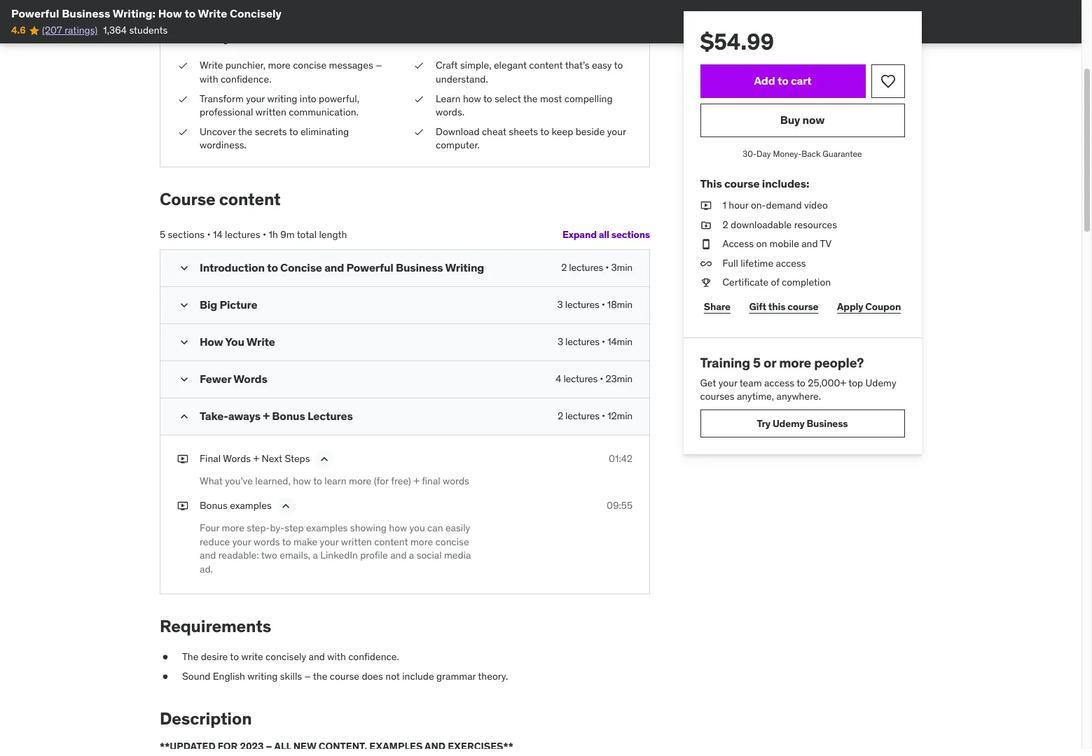 Task type: describe. For each thing, give the bounding box(es) containing it.
to inside craft simple, elegant content that's easy to understand.
[[614, 59, 623, 72]]

what for what you've learned, how to learn more (for free) + final words
[[200, 475, 223, 488]]

xsmall image for the
[[160, 651, 171, 665]]

small image for fewer
[[177, 373, 191, 387]]

to right the writing:
[[185, 6, 196, 20]]

gift
[[750, 300, 767, 313]]

lectures for take-aways + bonus lectures
[[566, 410, 600, 422]]

3 lectures • 14min
[[558, 336, 633, 348]]

udemy inside try udemy business link
[[773, 417, 805, 430]]

profile
[[360, 550, 388, 562]]

xsmall image left the final
[[177, 453, 189, 466]]

make
[[294, 536, 318, 549]]

0 horizontal spatial how
[[293, 475, 311, 488]]

share
[[705, 300, 731, 313]]

expand all sections
[[563, 229, 650, 241]]

written inside transform your writing into powerful, professional written communication.
[[256, 106, 287, 119]]

full lifetime access
[[723, 257, 807, 270]]

step
[[285, 522, 304, 535]]

to inside download cheat sheets to keep beside your computer.
[[541, 125, 550, 138]]

udemy inside training 5 or more people? get your team access to 25,000+ top udemy courses anytime, anywhere.
[[866, 377, 897, 390]]

words for fewer
[[234, 372, 268, 386]]

people?
[[815, 355, 865, 371]]

3 lectures • 18min
[[558, 298, 633, 311]]

day
[[757, 149, 772, 159]]

xsmall image for craft
[[414, 59, 425, 73]]

2 vertical spatial write
[[247, 335, 275, 349]]

this
[[701, 176, 723, 190]]

buy now
[[781, 113, 825, 127]]

by-
[[270, 522, 285, 535]]

1 horizontal spatial learn
[[325, 475, 347, 488]]

most
[[540, 92, 562, 105]]

coupon
[[866, 300, 902, 313]]

apply coupon button
[[834, 293, 906, 321]]

0 horizontal spatial course
[[330, 671, 360, 683]]

can
[[428, 522, 443, 535]]

words inside four more step-by-step examples showing how you can easily reduce your words to make your written content more concise and readable: two emails, a linkedin profile and a social media ad.
[[254, 536, 280, 549]]

powerful business writing: how to write concisely
[[11, 6, 282, 20]]

take-aways + bonus lectures
[[200, 409, 353, 423]]

course
[[160, 188, 216, 210]]

18min
[[608, 298, 633, 311]]

desire
[[201, 651, 228, 664]]

1,364 students
[[103, 24, 168, 37]]

secrets
[[255, 125, 287, 138]]

examples inside four more step-by-step examples showing how you can easily reduce your words to make your written content more concise and readable: two emails, a linkedin profile and a social media ad.
[[306, 522, 348, 535]]

1 hour on-demand video
[[723, 199, 829, 212]]

1 vertical spatial –
[[305, 671, 311, 683]]

aways
[[228, 409, 261, 423]]

xsmall image for learn
[[414, 92, 425, 106]]

+ for bonus
[[263, 409, 270, 423]]

add
[[755, 74, 776, 88]]

0 vertical spatial bonus
[[272, 409, 305, 423]]

xsmall image left bonus examples
[[177, 500, 189, 514]]

0 vertical spatial access
[[777, 257, 807, 270]]

how inside learn how to select the most compelling words.
[[463, 92, 481, 105]]

with for what you'll learn
[[200, 73, 218, 85]]

• left 14
[[207, 228, 211, 241]]

lectures for fewer words
[[564, 373, 598, 385]]

more inside training 5 or more people? get your team access to 25,000+ top udemy courses anytime, anywhere.
[[780, 355, 812, 371]]

23min
[[606, 373, 633, 385]]

1 horizontal spatial business
[[396, 261, 443, 275]]

and down length
[[325, 261, 344, 275]]

mobile
[[770, 238, 800, 250]]

certificate of completion
[[723, 276, 832, 289]]

words.
[[436, 106, 465, 119]]

to inside learn how to select the most compelling words.
[[484, 92, 492, 105]]

small image for big
[[177, 298, 191, 312]]

what you'll learn
[[177, 24, 308, 45]]

• left 1h 9m
[[263, 228, 266, 241]]

the
[[182, 651, 199, 664]]

sections inside dropdown button
[[612, 229, 650, 241]]

and left tv
[[802, 238, 819, 250]]

or
[[764, 355, 777, 371]]

download
[[436, 125, 480, 138]]

the inside learn how to select the most compelling words.
[[524, 92, 538, 105]]

to inside four more step-by-step examples showing how you can easily reduce your words to make your written content more concise and readable: two emails, a linkedin profile and a social media ad.
[[282, 536, 291, 549]]

• for fewer words
[[600, 373, 604, 385]]

craft simple, elegant content that's easy to understand.
[[436, 59, 623, 85]]

+ for next
[[253, 453, 259, 465]]

uncover
[[200, 125, 236, 138]]

gift this course
[[750, 300, 819, 313]]

eliminating
[[301, 125, 349, 138]]

more left the (for
[[349, 475, 372, 488]]

emails,
[[280, 550, 311, 562]]

2 downloadable resources
[[723, 218, 838, 231]]

you
[[410, 522, 425, 535]]

access
[[723, 238, 755, 250]]

2 lectures • 3min
[[562, 261, 633, 274]]

powerful,
[[319, 92, 360, 105]]

0 vertical spatial examples
[[230, 500, 272, 513]]

0 vertical spatial learn
[[269, 24, 308, 45]]

buy
[[781, 113, 801, 127]]

professional
[[200, 106, 253, 119]]

your inside transform your writing into powerful, professional written communication.
[[246, 92, 265, 105]]

concisely
[[266, 651, 306, 664]]

your up linkedin
[[320, 536, 339, 549]]

try udemy business link
[[701, 410, 906, 438]]

now
[[803, 113, 825, 127]]

2 horizontal spatial +
[[414, 475, 420, 488]]

free)
[[391, 475, 411, 488]]

lectures
[[308, 409, 353, 423]]

media
[[444, 550, 471, 562]]

0 vertical spatial how
[[158, 6, 182, 20]]

communication.
[[289, 106, 359, 119]]

0 vertical spatial 5
[[160, 228, 165, 241]]

transform your writing into powerful, professional written communication.
[[200, 92, 360, 119]]

lectures right 14
[[225, 228, 260, 241]]

add to cart
[[755, 74, 812, 88]]

fewer
[[200, 372, 231, 386]]

back
[[802, 149, 821, 159]]

xsmall image for sound
[[160, 671, 171, 685]]

3 for big picture
[[558, 298, 563, 311]]

video
[[805, 199, 829, 212]]

content inside four more step-by-step examples showing how you can easily reduce your words to make your written content more concise and readable: two emails, a linkedin profile and a social media ad.
[[375, 536, 408, 549]]

elegant
[[494, 59, 527, 72]]

you've
[[225, 475, 253, 488]]

1 horizontal spatial powerful
[[347, 261, 394, 275]]

the desire to write concisely and with confidence.
[[182, 651, 399, 664]]

more down you
[[411, 536, 433, 549]]

big
[[200, 298, 217, 312]]

theory.
[[478, 671, 508, 683]]

• for take-aways + bonus lectures
[[602, 410, 606, 422]]

try
[[758, 417, 771, 430]]

and right profile
[[390, 550, 407, 562]]

1 vertical spatial how
[[200, 335, 223, 349]]

keep
[[552, 125, 574, 138]]

you
[[225, 335, 244, 349]]

step-
[[247, 522, 270, 535]]

xsmall image for uncover
[[177, 125, 189, 139]]

and up the "ad."
[[200, 550, 216, 562]]

1h 9m
[[269, 228, 295, 241]]

concise
[[280, 261, 322, 275]]

3 for how you write
[[558, 336, 563, 348]]

this
[[769, 300, 786, 313]]

hour
[[730, 199, 749, 212]]

punchier,
[[226, 59, 266, 72]]

learn
[[436, 92, 461, 105]]

0 vertical spatial 2
[[723, 218, 729, 231]]

(for
[[374, 475, 389, 488]]

ratings)
[[65, 24, 98, 37]]

team
[[740, 377, 763, 390]]



Task type: locate. For each thing, give the bounding box(es) containing it.
how left the you
[[200, 335, 223, 349]]

content left 'that's'
[[529, 59, 563, 72]]

2 for introduction to concise and powerful business writing
[[562, 261, 567, 274]]

powerful down length
[[347, 261, 394, 275]]

access down or
[[765, 377, 795, 390]]

with up sound english writing skills – the course does not include grammar theory.
[[327, 651, 346, 664]]

xsmall image left punchier,
[[177, 59, 189, 73]]

this course includes:
[[701, 176, 810, 190]]

$54.99
[[701, 27, 775, 56]]

1 vertical spatial 2
[[562, 261, 567, 274]]

1 horizontal spatial written
[[341, 536, 372, 549]]

+ left next
[[253, 453, 259, 465]]

learn up write punchier, more concise messages – with confidence.
[[269, 24, 308, 45]]

words right fewer
[[234, 372, 268, 386]]

– right the messages
[[376, 59, 382, 72]]

the right skills
[[313, 671, 328, 683]]

of
[[772, 276, 780, 289]]

anywhere.
[[777, 391, 822, 403]]

3 small image from the top
[[177, 410, 191, 424]]

0 horizontal spatial examples
[[230, 500, 272, 513]]

1 vertical spatial business
[[396, 261, 443, 275]]

0 vertical spatial writing
[[267, 92, 297, 105]]

writing for skills
[[248, 671, 278, 683]]

bonus left lectures
[[272, 409, 305, 423]]

• left the 23min
[[600, 373, 604, 385]]

xsmall image up share
[[701, 276, 712, 290]]

concise up into
[[293, 59, 327, 72]]

examples
[[230, 500, 272, 513], [306, 522, 348, 535]]

written inside four more step-by-step examples showing how you can easily reduce your words to make your written content more concise and readable: two emails, a linkedin profile and a social media ad.
[[341, 536, 372, 549]]

sections right "all"
[[612, 229, 650, 241]]

introduction
[[200, 261, 265, 275]]

2 down 4 at the right of page
[[558, 410, 563, 422]]

1 horizontal spatial bonus
[[272, 409, 305, 423]]

1 horizontal spatial sections
[[612, 229, 650, 241]]

1 horizontal spatial the
[[313, 671, 328, 683]]

0 vertical spatial what
[[177, 24, 220, 45]]

0 vertical spatial concise
[[293, 59, 327, 72]]

what
[[177, 24, 220, 45], [200, 475, 223, 488]]

introduction to concise and powerful business writing
[[200, 261, 484, 275]]

small image for introduction
[[177, 261, 191, 275]]

xsmall image for 2
[[701, 218, 712, 232]]

1 vertical spatial powerful
[[347, 261, 394, 275]]

0 horizontal spatial words
[[254, 536, 280, 549]]

lectures for introduction to concise and powerful business writing
[[569, 261, 604, 274]]

hide lecture description image up by-
[[279, 500, 293, 514]]

course down completion at the right top of the page
[[788, 300, 819, 313]]

lectures for how you write
[[566, 336, 600, 348]]

on
[[757, 238, 768, 250]]

what down the final
[[200, 475, 223, 488]]

writing:
[[113, 6, 156, 20]]

description
[[160, 708, 252, 730]]

1 vertical spatial what
[[200, 475, 223, 488]]

1 vertical spatial write
[[200, 59, 223, 72]]

0 horizontal spatial a
[[313, 550, 318, 562]]

xsmall image for 1
[[701, 199, 712, 213]]

big picture
[[200, 298, 258, 312]]

understand.
[[436, 73, 488, 85]]

hide lecture description image for final words + next steps
[[317, 453, 331, 467]]

1 small image from the top
[[177, 298, 191, 312]]

to left keep
[[541, 125, 550, 138]]

1 horizontal spatial udemy
[[866, 377, 897, 390]]

wishlist image
[[880, 73, 897, 90]]

business up ratings)
[[62, 6, 110, 20]]

0 horizontal spatial powerful
[[11, 6, 59, 20]]

• for how you write
[[602, 336, 606, 348]]

access inside training 5 or more people? get your team access to 25,000+ top udemy courses anytime, anywhere.
[[765, 377, 795, 390]]

hide lecture description image for bonus examples
[[279, 500, 293, 514]]

2 down 1
[[723, 218, 729, 231]]

1 vertical spatial the
[[238, 125, 253, 138]]

0 vertical spatial business
[[62, 6, 110, 20]]

words for final
[[223, 453, 251, 465]]

write right the you
[[247, 335, 275, 349]]

0 horizontal spatial hide lecture description image
[[279, 500, 293, 514]]

0 horizontal spatial written
[[256, 106, 287, 119]]

lectures left 14min
[[566, 336, 600, 348]]

2 vertical spatial content
[[375, 536, 408, 549]]

+ left final
[[414, 475, 420, 488]]

to left concise
[[267, 261, 278, 275]]

four more step-by-step examples showing how you can easily reduce your words to make your written content more concise and readable: two emails, a linkedin profile and a social media ad.
[[200, 522, 471, 576]]

1 vertical spatial words
[[254, 536, 280, 549]]

xsmall image left uncover
[[177, 125, 189, 139]]

1 a from the left
[[313, 550, 318, 562]]

more inside write punchier, more concise messages – with confidence.
[[268, 59, 291, 72]]

how down understand.
[[463, 92, 481, 105]]

anytime,
[[738, 391, 775, 403]]

2 vertical spatial business
[[807, 417, 849, 430]]

sections
[[168, 228, 205, 241], [612, 229, 650, 241]]

linkedin
[[320, 550, 358, 562]]

0 vertical spatial course
[[725, 176, 760, 190]]

0 horizontal spatial +
[[253, 453, 259, 465]]

four
[[200, 522, 220, 535]]

1 vertical spatial learn
[[325, 475, 347, 488]]

your up professional
[[246, 92, 265, 105]]

•
[[207, 228, 211, 241], [263, 228, 266, 241], [606, 261, 609, 274], [602, 298, 605, 311], [602, 336, 606, 348], [600, 373, 604, 385], [602, 410, 606, 422]]

2 down expand
[[562, 261, 567, 274]]

english
[[213, 671, 245, 683]]

1 vertical spatial with
[[327, 651, 346, 664]]

content inside craft simple, elegant content that's easy to understand.
[[529, 59, 563, 72]]

xsmall image left full
[[701, 257, 712, 271]]

1 horizontal spatial course
[[725, 176, 760, 190]]

1 horizontal spatial words
[[443, 475, 470, 488]]

writing
[[267, 92, 297, 105], [248, 671, 278, 683]]

sections left 14
[[168, 228, 205, 241]]

xsmall image for write
[[177, 59, 189, 73]]

training 5 or more people? get your team access to 25,000+ top udemy courses anytime, anywhere.
[[701, 355, 897, 403]]

include
[[402, 671, 434, 683]]

with inside write punchier, more concise messages – with confidence.
[[200, 73, 218, 85]]

business left writing
[[396, 261, 443, 275]]

learn
[[269, 24, 308, 45], [325, 475, 347, 488]]

0 vertical spatial words
[[443, 475, 470, 488]]

final
[[200, 453, 221, 465]]

select
[[495, 92, 521, 105]]

small image left introduction
[[177, 261, 191, 275]]

(207
[[42, 24, 62, 37]]

reduce
[[200, 536, 230, 549]]

cart
[[792, 74, 812, 88]]

1 vertical spatial +
[[253, 453, 259, 465]]

examples up step-
[[230, 500, 272, 513]]

your up readable:
[[232, 536, 251, 549]]

confidence. for what you'll learn
[[221, 73, 272, 85]]

all
[[599, 229, 610, 241]]

1 horizontal spatial a
[[409, 550, 414, 562]]

2 vertical spatial +
[[414, 475, 420, 488]]

writing down write
[[248, 671, 278, 683]]

confidence. down punchier,
[[221, 73, 272, 85]]

1 vertical spatial 5
[[754, 355, 762, 371]]

xsmall image for certificate
[[701, 276, 712, 290]]

• left the 12min
[[602, 410, 606, 422]]

1 vertical spatial words
[[223, 453, 251, 465]]

steps
[[285, 453, 310, 465]]

1 vertical spatial confidence.
[[348, 651, 399, 664]]

0 vertical spatial written
[[256, 106, 287, 119]]

small image left the you
[[177, 336, 191, 350]]

2 horizontal spatial business
[[807, 417, 849, 430]]

0 horizontal spatial udemy
[[773, 417, 805, 430]]

2 small image from the top
[[177, 373, 191, 387]]

access down 'mobile'
[[777, 257, 807, 270]]

wordiness.
[[200, 139, 247, 152]]

2 small image from the top
[[177, 336, 191, 350]]

0 vertical spatial 3
[[558, 298, 563, 311]]

small image for how
[[177, 336, 191, 350]]

0 vertical spatial with
[[200, 73, 218, 85]]

xsmall image for full
[[701, 257, 712, 271]]

xsmall image left craft
[[414, 59, 425, 73]]

0 vertical spatial confidence.
[[221, 73, 272, 85]]

0 horizontal spatial bonus
[[200, 500, 228, 513]]

more right or
[[780, 355, 812, 371]]

lectures right 4 at the right of page
[[564, 373, 598, 385]]

0 vertical spatial the
[[524, 92, 538, 105]]

small image
[[177, 261, 191, 275], [177, 373, 191, 387]]

1 horizontal spatial +
[[263, 409, 270, 423]]

5 down course
[[160, 228, 165, 241]]

xsmall image
[[177, 92, 189, 106], [414, 125, 425, 139], [701, 218, 712, 232], [701, 238, 712, 251], [701, 257, 712, 271], [701, 276, 712, 290], [160, 651, 171, 665], [160, 671, 171, 685]]

3 up 3 lectures • 14min
[[558, 298, 563, 311]]

writing
[[445, 261, 484, 275]]

to inside the uncover the secrets to eliminating wordiness.
[[289, 125, 298, 138]]

– right skills
[[305, 671, 311, 683]]

1 vertical spatial bonus
[[200, 500, 228, 513]]

how left you
[[389, 522, 407, 535]]

to right learned,
[[313, 475, 322, 488]]

your inside download cheat sheets to keep beside your computer.
[[608, 125, 626, 138]]

2
[[723, 218, 729, 231], [562, 261, 567, 274], [558, 410, 563, 422]]

students
[[129, 24, 168, 37]]

concise inside write punchier, more concise messages – with confidence.
[[293, 59, 327, 72]]

sound
[[182, 671, 211, 683]]

bonus up four
[[200, 500, 228, 513]]

small image left big
[[177, 298, 191, 312]]

3min
[[612, 261, 633, 274]]

2 horizontal spatial content
[[529, 59, 563, 72]]

write inside write punchier, more concise messages – with confidence.
[[200, 59, 223, 72]]

content up profile
[[375, 536, 408, 549]]

1 horizontal spatial content
[[375, 536, 408, 549]]

2 vertical spatial the
[[313, 671, 328, 683]]

0 vertical spatial write
[[198, 6, 227, 20]]

2 vertical spatial course
[[330, 671, 360, 683]]

the inside the uncover the secrets to eliminating wordiness.
[[238, 125, 253, 138]]

content up 5 sections • 14 lectures • 1h 9m total length
[[219, 188, 281, 210]]

5 sections • 14 lectures • 1h 9m total length
[[160, 228, 347, 241]]

1 vertical spatial examples
[[306, 522, 348, 535]]

0 vertical spatial words
[[234, 372, 268, 386]]

1 vertical spatial 3
[[558, 336, 563, 348]]

learn left the (for
[[325, 475, 347, 488]]

0 horizontal spatial business
[[62, 6, 110, 20]]

a down make
[[313, 550, 318, 562]]

01:42
[[609, 453, 633, 465]]

with for requirements
[[327, 651, 346, 664]]

1 horizontal spatial confidence.
[[348, 651, 399, 664]]

– inside write punchier, more concise messages – with confidence.
[[376, 59, 382, 72]]

length
[[319, 228, 347, 241]]

does
[[362, 671, 383, 683]]

confidence. inside write punchier, more concise messages – with confidence.
[[221, 73, 272, 85]]

more
[[268, 59, 291, 72], [780, 355, 812, 371], [349, 475, 372, 488], [222, 522, 244, 535], [411, 536, 433, 549]]

that's
[[565, 59, 590, 72]]

0 horizontal spatial 5
[[160, 228, 165, 241]]

to right "easy"
[[614, 59, 623, 72]]

small image
[[177, 298, 191, 312], [177, 336, 191, 350], [177, 410, 191, 424]]

2 horizontal spatial the
[[524, 92, 538, 105]]

your right beside
[[608, 125, 626, 138]]

4.6
[[11, 24, 26, 37]]

to left write
[[230, 651, 239, 664]]

lifetime
[[741, 257, 774, 270]]

xsmall image for access
[[701, 238, 712, 251]]

course content
[[160, 188, 281, 210]]

with up transform
[[200, 73, 218, 85]]

a left social
[[409, 550, 414, 562]]

concise inside four more step-by-step examples showing how you can easily reduce your words to make your written content more concise and readable: two emails, a linkedin profile and a social media ad.
[[436, 536, 469, 549]]

• for big picture
[[602, 298, 605, 311]]

xsmall image left the
[[160, 651, 171, 665]]

1 vertical spatial small image
[[177, 336, 191, 350]]

how inside four more step-by-step examples showing how you can easily reduce your words to make your written content more concise and readable: two emails, a linkedin profile and a social media ad.
[[389, 522, 407, 535]]

0 vertical spatial how
[[463, 92, 481, 105]]

hide lecture description image
[[317, 453, 331, 467], [279, 500, 293, 514]]

try udemy business
[[758, 417, 849, 430]]

30-day money-back guarantee
[[743, 149, 863, 159]]

2 for take-aways + bonus lectures
[[558, 410, 563, 422]]

next
[[262, 453, 282, 465]]

1 horizontal spatial examples
[[306, 522, 348, 535]]

simple,
[[460, 59, 492, 72]]

1 horizontal spatial –
[[376, 59, 382, 72]]

to up anywhere.
[[797, 377, 806, 390]]

small image left fewer
[[177, 373, 191, 387]]

0 vertical spatial –
[[376, 59, 382, 72]]

xsmall image left access
[[701, 238, 712, 251]]

3 up 4 at the right of page
[[558, 336, 563, 348]]

readable:
[[218, 550, 259, 562]]

1 horizontal spatial with
[[327, 651, 346, 664]]

small image for take-
[[177, 410, 191, 424]]

content
[[529, 59, 563, 72], [219, 188, 281, 210], [375, 536, 408, 549]]

how up students
[[158, 6, 182, 20]]

uncover the secrets to eliminating wordiness.
[[200, 125, 349, 152]]

• for introduction to concise and powerful business writing
[[606, 261, 609, 274]]

easily
[[446, 522, 470, 535]]

0 vertical spatial small image
[[177, 298, 191, 312]]

1 small image from the top
[[177, 261, 191, 275]]

lectures left the 12min
[[566, 410, 600, 422]]

1 vertical spatial how
[[293, 475, 311, 488]]

xsmall image for transform
[[177, 92, 189, 106]]

what left you'll
[[177, 24, 220, 45]]

what for what you'll learn
[[177, 24, 220, 45]]

access on mobile and tv
[[723, 238, 832, 250]]

xsmall image
[[177, 59, 189, 73], [414, 59, 425, 73], [414, 92, 425, 106], [177, 125, 189, 139], [701, 199, 712, 213], [177, 453, 189, 466], [177, 500, 189, 514]]

2 a from the left
[[409, 550, 414, 562]]

• left 3min on the right top of the page
[[606, 261, 609, 274]]

writing left into
[[267, 92, 297, 105]]

business down anywhere.
[[807, 417, 849, 430]]

grammar
[[437, 671, 476, 683]]

to
[[185, 6, 196, 20], [614, 59, 623, 72], [778, 74, 789, 88], [484, 92, 492, 105], [289, 125, 298, 138], [541, 125, 550, 138], [267, 261, 278, 275], [797, 377, 806, 390], [313, 475, 322, 488], [282, 536, 291, 549], [230, 651, 239, 664]]

confidence. up does
[[348, 651, 399, 664]]

messages
[[329, 59, 373, 72]]

concise
[[293, 59, 327, 72], [436, 536, 469, 549]]

lectures left 18min
[[565, 298, 600, 311]]

confidence. for requirements
[[348, 651, 399, 664]]

0 vertical spatial udemy
[[866, 377, 897, 390]]

1
[[723, 199, 727, 212]]

to down step
[[282, 536, 291, 549]]

to inside training 5 or more people? get your team access to 25,000+ top udemy courses anytime, anywhere.
[[797, 377, 806, 390]]

to left cart
[[778, 74, 789, 88]]

completion
[[783, 276, 832, 289]]

craft
[[436, 59, 458, 72]]

the left secrets
[[238, 125, 253, 138]]

0 horizontal spatial concise
[[293, 59, 327, 72]]

2 horizontal spatial how
[[463, 92, 481, 105]]

0 horizontal spatial content
[[219, 188, 281, 210]]

write punchier, more concise messages – with confidence.
[[200, 59, 382, 85]]

resources
[[795, 218, 838, 231]]

xsmall image for download
[[414, 125, 425, 139]]

computer.
[[436, 139, 480, 152]]

transform
[[200, 92, 244, 105]]

lectures for big picture
[[565, 298, 600, 311]]

write left punchier,
[[200, 59, 223, 72]]

5
[[160, 228, 165, 241], [754, 355, 762, 371]]

writing inside transform your writing into powerful, professional written communication.
[[267, 92, 297, 105]]

0 horizontal spatial how
[[158, 6, 182, 20]]

words up two
[[254, 536, 280, 549]]

0 vertical spatial +
[[263, 409, 270, 423]]

0 horizontal spatial the
[[238, 125, 253, 138]]

not
[[386, 671, 400, 683]]

2 3 from the top
[[558, 336, 563, 348]]

skills
[[280, 671, 302, 683]]

your up courses
[[719, 377, 738, 390]]

1 horizontal spatial 5
[[754, 355, 762, 371]]

+ right aways
[[263, 409, 270, 423]]

5 left or
[[754, 355, 762, 371]]

examples up make
[[306, 522, 348, 535]]

• left 18min
[[602, 298, 605, 311]]

1 vertical spatial udemy
[[773, 417, 805, 430]]

small image left take-
[[177, 410, 191, 424]]

writing for into
[[267, 92, 297, 105]]

5 inside training 5 or more people? get your team access to 25,000+ top udemy courses anytime, anywhere.
[[754, 355, 762, 371]]

0 horizontal spatial –
[[305, 671, 311, 683]]

0 vertical spatial hide lecture description image
[[317, 453, 331, 467]]

social
[[417, 550, 442, 562]]

and right concisely
[[309, 651, 325, 664]]

2 horizontal spatial course
[[788, 300, 819, 313]]

certificate
[[723, 276, 769, 289]]

course
[[725, 176, 760, 190], [788, 300, 819, 313], [330, 671, 360, 683]]

more down bonus examples
[[222, 522, 244, 535]]

your inside training 5 or more people? get your team access to 25,000+ top udemy courses anytime, anywhere.
[[719, 377, 738, 390]]

1 vertical spatial writing
[[248, 671, 278, 683]]

lectures
[[225, 228, 260, 241], [569, 261, 604, 274], [565, 298, 600, 311], [566, 336, 600, 348], [564, 373, 598, 385], [566, 410, 600, 422]]

1 vertical spatial course
[[788, 300, 819, 313]]

how
[[463, 92, 481, 105], [293, 475, 311, 488], [389, 522, 407, 535]]

1 vertical spatial concise
[[436, 536, 469, 549]]

to right secrets
[[289, 125, 298, 138]]

to inside button
[[778, 74, 789, 88]]

1 3 from the top
[[558, 298, 563, 311]]

words right final
[[443, 475, 470, 488]]

sound english writing skills – the course does not include grammar theory.
[[182, 671, 508, 683]]

training
[[701, 355, 751, 371]]

0 horizontal spatial sections
[[168, 228, 205, 241]]

2 vertical spatial how
[[389, 522, 407, 535]]

words up the you've
[[223, 453, 251, 465]]

0 horizontal spatial learn
[[269, 24, 308, 45]]

0 vertical spatial content
[[529, 59, 563, 72]]



Task type: vqa. For each thing, say whether or not it's contained in the screenshot.


